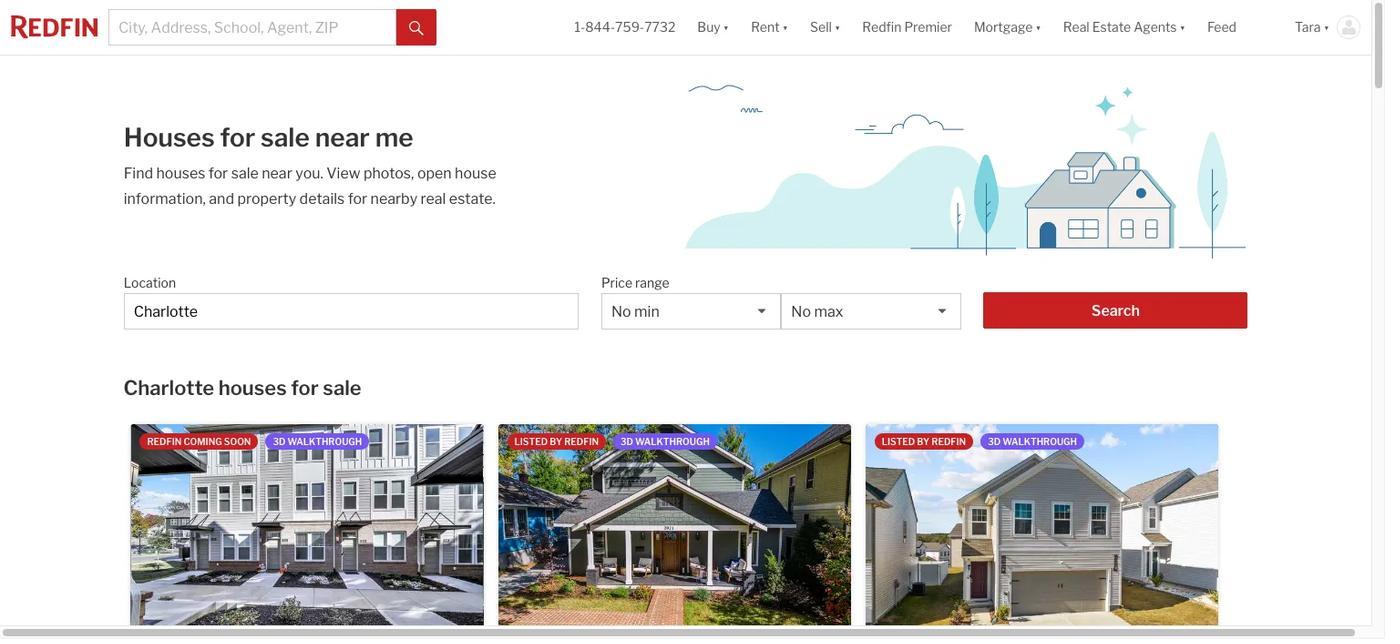 Task type: locate. For each thing, give the bounding box(es) containing it.
listed by redfin
[[514, 436, 599, 447], [882, 436, 966, 447]]

1 horizontal spatial 3d
[[621, 436, 633, 447]]

1 horizontal spatial no
[[791, 303, 811, 321]]

walkthrough
[[288, 436, 362, 447], [635, 436, 710, 447], [1003, 436, 1077, 447]]

▾ right buy
[[723, 19, 729, 35]]

sale down city, address, school, agent, zip search box
[[323, 376, 361, 400]]

▾ right tara
[[1324, 19, 1329, 35]]

1 horizontal spatial redfin
[[564, 436, 599, 447]]

2 redfin from the left
[[564, 436, 599, 447]]

2 3d from the left
[[621, 436, 633, 447]]

min
[[634, 303, 660, 321]]

walkthrough for 2nd photo of 3022 citizens ln, charlotte, nc 28205 from right
[[288, 436, 362, 447]]

view
[[327, 165, 360, 182]]

2 photo of 8816 rockrose way, charlotte, nc 28214 image from the left
[[1218, 425, 1385, 640]]

1-844-759-7732
[[574, 19, 676, 35]]

estate.
[[449, 190, 496, 208]]

redfin
[[147, 436, 182, 447], [564, 436, 599, 447], [932, 436, 966, 447]]

1-
[[574, 19, 585, 35]]

2 horizontal spatial sale
[[323, 376, 361, 400]]

sale up property
[[231, 165, 259, 182]]

photo of 3022 citizens ln, charlotte, nc 28205 image
[[131, 425, 484, 640], [483, 425, 836, 640]]

0 horizontal spatial no
[[611, 303, 631, 321]]

coming
[[184, 436, 222, 447]]

1 horizontal spatial walkthrough
[[635, 436, 710, 447]]

real estate agents ▾
[[1063, 19, 1186, 35]]

1 horizontal spatial by
[[917, 436, 930, 447]]

0 vertical spatial sale
[[261, 122, 310, 153]]

real estate agents ▾ link
[[1063, 0, 1186, 55]]

buy
[[697, 19, 720, 35]]

sale for find houses for sale near you.
[[231, 165, 259, 182]]

sale for charlotte houses for sale
[[323, 376, 361, 400]]

near
[[315, 122, 370, 153], [262, 165, 292, 182]]

find
[[124, 165, 153, 182]]

4 ▾ from the left
[[1035, 19, 1041, 35]]

sell
[[810, 19, 832, 35]]

houses
[[124, 122, 215, 153]]

1 listed from the left
[[514, 436, 548, 447]]

3d
[[273, 436, 286, 447], [621, 436, 633, 447], [988, 436, 1001, 447]]

1 horizontal spatial near
[[315, 122, 370, 153]]

844-
[[585, 19, 615, 35]]

buy ▾ button
[[686, 0, 740, 55]]

buy ▾
[[697, 19, 729, 35]]

▾ right rent
[[782, 19, 788, 35]]

1 horizontal spatial listed
[[882, 436, 915, 447]]

photo of 8816 rockrose way, charlotte, nc 28214 image
[[865, 425, 1218, 640], [1218, 425, 1385, 640]]

for down view
[[348, 190, 367, 208]]

0 horizontal spatial 3d
[[273, 436, 286, 447]]

for up find houses for sale near you.
[[220, 122, 255, 153]]

for
[[220, 122, 255, 153], [208, 165, 228, 182], [348, 190, 367, 208], [291, 376, 319, 400]]

sale up you.
[[261, 122, 310, 153]]

near up view
[[315, 122, 370, 153]]

search button
[[984, 292, 1248, 329]]

5 ▾ from the left
[[1180, 19, 1186, 35]]

listed
[[514, 436, 548, 447], [882, 436, 915, 447]]

for inside view photos, open house information, and property details for nearby real estate.
[[348, 190, 367, 208]]

0 horizontal spatial redfin
[[147, 436, 182, 447]]

1 no from the left
[[611, 303, 631, 321]]

no min
[[611, 303, 660, 321]]

house
[[455, 165, 496, 182]]

2 walkthrough from the left
[[635, 436, 710, 447]]

2 by from the left
[[917, 436, 930, 447]]

1 vertical spatial near
[[262, 165, 292, 182]]

3 3d walkthrough from the left
[[988, 436, 1077, 447]]

and
[[209, 190, 234, 208]]

by
[[550, 436, 562, 447], [917, 436, 930, 447]]

charlotte
[[123, 376, 214, 400]]

7732
[[644, 19, 676, 35]]

photo of 2021 e 9th st, charlotte, nc 28204 image
[[498, 425, 851, 640], [851, 425, 1204, 640]]

real estate agents ▾ button
[[1052, 0, 1196, 55]]

agents
[[1134, 19, 1177, 35]]

no left min on the left
[[611, 303, 631, 321]]

0 horizontal spatial houses
[[156, 165, 205, 182]]

0 horizontal spatial by
[[550, 436, 562, 447]]

premier
[[904, 19, 952, 35]]

0 vertical spatial houses
[[156, 165, 205, 182]]

0 horizontal spatial listed by redfin
[[514, 436, 599, 447]]

2 no from the left
[[791, 303, 811, 321]]

1 ▾ from the left
[[723, 19, 729, 35]]

0 horizontal spatial walkthrough
[[288, 436, 362, 447]]

no left max
[[791, 303, 811, 321]]

redfin coming soon
[[147, 436, 251, 447]]

2 listed from the left
[[882, 436, 915, 447]]

2 vertical spatial sale
[[323, 376, 361, 400]]

1 horizontal spatial listed by redfin
[[882, 436, 966, 447]]

1 walkthrough from the left
[[288, 436, 362, 447]]

mortgage ▾ button
[[963, 0, 1052, 55]]

▾ right sell
[[835, 19, 840, 35]]

houses up information,
[[156, 165, 205, 182]]

1 redfin from the left
[[147, 436, 182, 447]]

no max
[[791, 303, 843, 321]]

feed
[[1207, 19, 1237, 35]]

6 ▾ from the left
[[1324, 19, 1329, 35]]

houses
[[156, 165, 205, 182], [218, 376, 287, 400]]

rent ▾ button
[[740, 0, 799, 55]]

3d walkthrough
[[273, 436, 362, 447], [621, 436, 710, 447], [988, 436, 1077, 447]]

open
[[417, 165, 452, 182]]

2 horizontal spatial 3d
[[988, 436, 1001, 447]]

2 horizontal spatial walkthrough
[[1003, 436, 1077, 447]]

houses up "soon"
[[218, 376, 287, 400]]

2 horizontal spatial 3d walkthrough
[[988, 436, 1077, 447]]

sale
[[261, 122, 310, 153], [231, 165, 259, 182], [323, 376, 361, 400]]

1 vertical spatial houses
[[218, 376, 287, 400]]

0 horizontal spatial sale
[[231, 165, 259, 182]]

2 ▾ from the left
[[782, 19, 788, 35]]

1 vertical spatial sale
[[231, 165, 259, 182]]

▾ right mortgage
[[1035, 19, 1041, 35]]

mortgage
[[974, 19, 1033, 35]]

2 horizontal spatial redfin
[[932, 436, 966, 447]]

walkthrough for 1st photo of 2021 e 9th st, charlotte, nc 28204 from the left
[[635, 436, 710, 447]]

3 ▾ from the left
[[835, 19, 840, 35]]

for down city, address, school, agent, zip search box
[[291, 376, 319, 400]]

0 horizontal spatial listed
[[514, 436, 548, 447]]

0 horizontal spatial near
[[262, 165, 292, 182]]

▾
[[723, 19, 729, 35], [782, 19, 788, 35], [835, 19, 840, 35], [1035, 19, 1041, 35], [1180, 19, 1186, 35], [1324, 19, 1329, 35]]

near up property
[[262, 165, 292, 182]]

charlotte houses for sale
[[123, 376, 361, 400]]

1 horizontal spatial houses
[[218, 376, 287, 400]]

no
[[611, 303, 631, 321], [791, 303, 811, 321]]

0 horizontal spatial 3d walkthrough
[[273, 436, 362, 447]]

1 horizontal spatial 3d walkthrough
[[621, 436, 710, 447]]

estate
[[1092, 19, 1131, 35]]

▾ right agents
[[1180, 19, 1186, 35]]



Task type: vqa. For each thing, say whether or not it's contained in the screenshot.
second WALKTHROUGH
yes



Task type: describe. For each thing, give the bounding box(es) containing it.
find houses for sale near you.
[[124, 165, 327, 182]]

sell ▾
[[810, 19, 840, 35]]

view photos, open house information, and property details for nearby real estate.
[[124, 165, 496, 208]]

houses for find
[[156, 165, 205, 182]]

City, Address, School, Agent, ZIP search field
[[108, 9, 396, 46]]

property
[[237, 190, 296, 208]]

rent ▾ button
[[751, 0, 788, 55]]

mortgage ▾ button
[[974, 0, 1041, 55]]

nearby
[[370, 190, 417, 208]]

3 3d from the left
[[988, 436, 1001, 447]]

▾ for sell ▾
[[835, 19, 840, 35]]

real
[[421, 190, 446, 208]]

1 listed by redfin from the left
[[514, 436, 599, 447]]

range
[[635, 275, 669, 291]]

soon
[[224, 436, 251, 447]]

houses for charlotte
[[218, 376, 287, 400]]

submit search image
[[409, 21, 424, 35]]

1 by from the left
[[550, 436, 562, 447]]

City, Address, School, Agent, ZIP search field
[[124, 293, 579, 330]]

max
[[814, 303, 843, 321]]

1 horizontal spatial sale
[[261, 122, 310, 153]]

redfin
[[862, 19, 902, 35]]

houses for sale near me
[[124, 122, 413, 153]]

▾ inside "link"
[[1180, 19, 1186, 35]]

sell ▾ button
[[810, 0, 840, 55]]

▾ for mortgage ▾
[[1035, 19, 1041, 35]]

1 3d walkthrough from the left
[[273, 436, 362, 447]]

redfin premier
[[862, 19, 952, 35]]

feed button
[[1196, 0, 1284, 55]]

price range
[[601, 275, 669, 291]]

2 photo of 3022 citizens ln, charlotte, nc 28205 image from the left
[[483, 425, 836, 640]]

▾ for rent ▾
[[782, 19, 788, 35]]

3 redfin from the left
[[932, 436, 966, 447]]

for up and
[[208, 165, 228, 182]]

photos,
[[363, 165, 414, 182]]

location
[[124, 275, 176, 291]]

buy ▾ button
[[697, 0, 729, 55]]

no for no max
[[791, 303, 811, 321]]

1 photo of 8816 rockrose way, charlotte, nc 28214 image from the left
[[865, 425, 1218, 640]]

tara ▾
[[1295, 19, 1329, 35]]

3 walkthrough from the left
[[1003, 436, 1077, 447]]

price
[[601, 275, 632, 291]]

you.
[[295, 165, 323, 182]]

search
[[1092, 302, 1140, 320]]

2 3d walkthrough from the left
[[621, 436, 710, 447]]

real
[[1063, 19, 1090, 35]]

2 photo of 2021 e 9th st, charlotte, nc 28204 image from the left
[[851, 425, 1204, 640]]

sell ▾ button
[[799, 0, 851, 55]]

rent ▾
[[751, 19, 788, 35]]

no for no min
[[611, 303, 631, 321]]

me
[[375, 122, 413, 153]]

tara
[[1295, 19, 1321, 35]]

1 3d from the left
[[273, 436, 286, 447]]

▾ for tara ▾
[[1324, 19, 1329, 35]]

759-
[[615, 19, 644, 35]]

rent
[[751, 19, 780, 35]]

mortgage ▾
[[974, 19, 1041, 35]]

0 vertical spatial near
[[315, 122, 370, 153]]

1 photo of 2021 e 9th st, charlotte, nc 28204 image from the left
[[498, 425, 851, 640]]

1-844-759-7732 link
[[574, 19, 676, 35]]

▾ for buy ▾
[[723, 19, 729, 35]]

redfin premier button
[[851, 0, 963, 55]]

2 listed by redfin from the left
[[882, 436, 966, 447]]

details
[[299, 190, 345, 208]]

information,
[[124, 190, 206, 208]]

1 photo of 3022 citizens ln, charlotte, nc 28205 image from the left
[[131, 425, 484, 640]]



